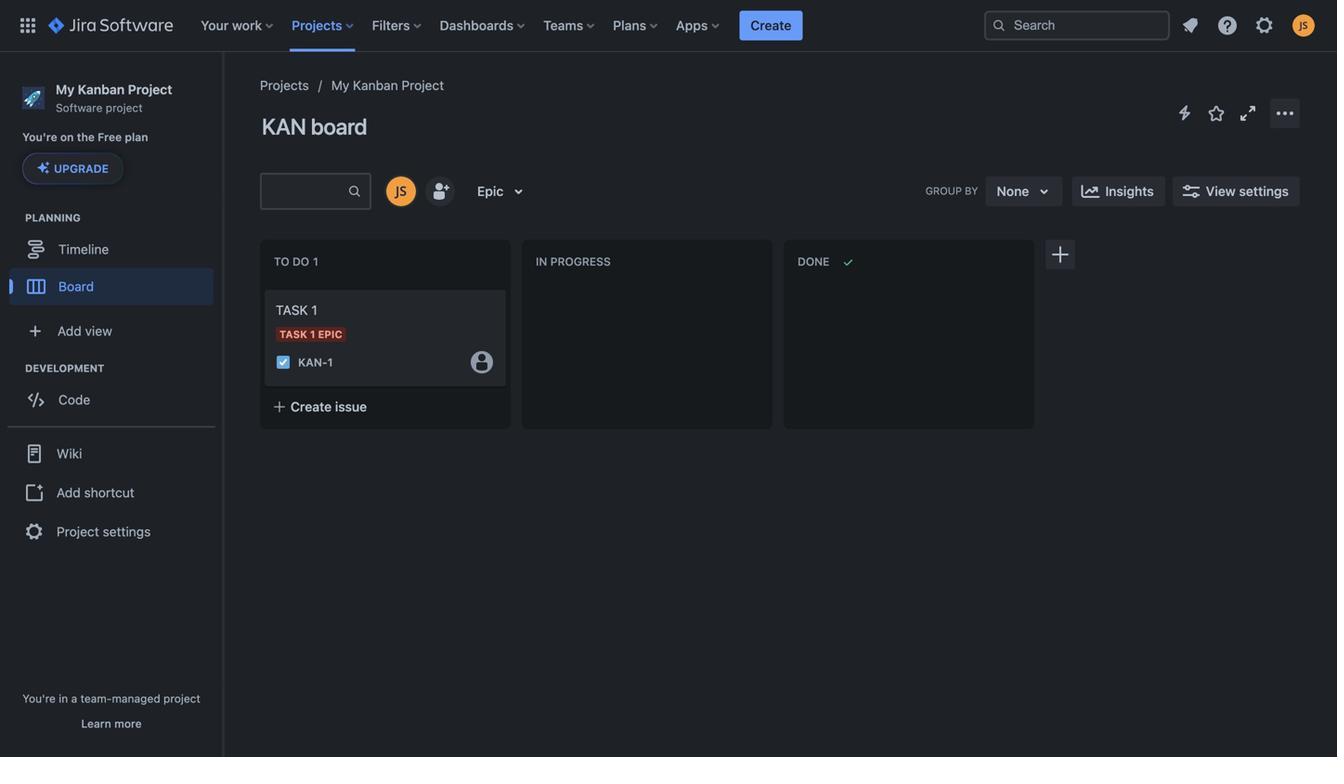 Task type: vqa. For each thing, say whether or not it's contained in the screenshot.
Data
no



Task type: describe. For each thing, give the bounding box(es) containing it.
code link
[[9, 381, 214, 418]]

project settings
[[57, 524, 151, 539]]

plan
[[125, 131, 148, 144]]

add shortcut button
[[7, 474, 216, 511]]

create for create
[[751, 18, 792, 33]]

search image
[[992, 18, 1007, 33]]

planning image
[[3, 207, 25, 229]]

settings for project settings
[[103, 524, 151, 539]]

1 for task 1 epic
[[310, 328, 315, 341]]

kan-1 link
[[298, 354, 333, 370]]

primary element
[[11, 0, 985, 52]]

create issue button
[[265, 390, 506, 424]]

wiki link
[[7, 433, 216, 474]]

epic
[[478, 183, 504, 199]]

settings for view settings
[[1240, 183, 1290, 199]]

projects button
[[286, 11, 361, 40]]

development image
[[3, 357, 25, 379]]

kan
[[262, 113, 306, 139]]

none button
[[986, 177, 1063, 206]]

create issue image
[[254, 277, 276, 299]]

kan-
[[298, 356, 328, 369]]

add view button
[[11, 312, 212, 350]]

development
[[25, 362, 104, 374]]

automations menu button icon image
[[1174, 102, 1197, 124]]

upgrade
[[54, 162, 109, 175]]

timeline link
[[9, 231, 214, 268]]

john smith image
[[386, 177, 416, 206]]

your work
[[201, 18, 262, 33]]

task 1 epic
[[280, 328, 342, 341]]

projects for the projects dropdown button
[[292, 18, 342, 33]]

project settings link
[[7, 511, 216, 552]]

help image
[[1217, 14, 1239, 37]]

your
[[201, 18, 229, 33]]

add for add view
[[58, 323, 82, 339]]

plans
[[613, 18, 647, 33]]

a
[[71, 692, 77, 705]]

team-
[[80, 692, 112, 705]]

insights
[[1106, 183, 1155, 199]]

dashboards button
[[434, 11, 532, 40]]

projects link
[[260, 74, 309, 97]]

board link
[[9, 268, 214, 305]]

in
[[536, 255, 548, 268]]

add for add shortcut
[[57, 485, 81, 500]]

task for task 1
[[276, 302, 308, 318]]

1 horizontal spatial project
[[164, 692, 201, 705]]

you're on the free plan
[[22, 131, 148, 144]]

done
[[798, 255, 830, 268]]

board
[[59, 279, 94, 294]]

free
[[98, 131, 122, 144]]

to do element
[[274, 255, 322, 268]]

settings image
[[1254, 14, 1277, 37]]

software
[[56, 101, 103, 114]]

task image
[[276, 355, 291, 370]]

to do
[[274, 255, 309, 268]]

plans button
[[608, 11, 665, 40]]

by
[[965, 185, 979, 197]]

apps
[[676, 18, 708, 33]]

your work button
[[195, 11, 281, 40]]

apps button
[[671, 11, 727, 40]]

kan board
[[262, 113, 367, 139]]

you're in a team-managed project
[[22, 692, 201, 705]]

insights image
[[1080, 180, 1102, 203]]

kanban for my kanban project
[[353, 78, 398, 93]]

timeline
[[59, 241, 109, 257]]

you're for you're in a team-managed project
[[22, 692, 56, 705]]

more
[[114, 717, 142, 730]]

Search field
[[985, 11, 1171, 40]]

kan-1
[[298, 356, 333, 369]]

issue
[[335, 399, 367, 414]]

projects for "projects" link
[[260, 78, 309, 93]]

my kanban project software project
[[56, 82, 172, 114]]

1 for kan-1
[[328, 356, 333, 369]]

my for my kanban project
[[331, 78, 350, 93]]

add shortcut
[[57, 485, 134, 500]]



Task type: locate. For each thing, give the bounding box(es) containing it.
0 horizontal spatial my
[[56, 82, 75, 97]]

1 vertical spatial settings
[[103, 524, 151, 539]]

projects up "projects" link
[[292, 18, 342, 33]]

planning
[[25, 212, 81, 224]]

learn more
[[81, 717, 142, 730]]

task inside dropdown button
[[280, 328, 307, 341]]

settings down add shortcut button
[[103, 524, 151, 539]]

you're
[[22, 131, 57, 144], [22, 692, 56, 705]]

settings right view
[[1240, 183, 1290, 199]]

you're left on
[[22, 131, 57, 144]]

0 vertical spatial task
[[276, 302, 308, 318]]

insights button
[[1072, 177, 1166, 206]]

group
[[926, 185, 962, 197]]

project inside my kanban project software project
[[128, 82, 172, 97]]

0 horizontal spatial kanban
[[78, 82, 125, 97]]

managed
[[112, 692, 160, 705]]

notifications image
[[1180, 14, 1202, 37]]

kanban
[[353, 78, 398, 93], [78, 82, 125, 97]]

create inside primary element
[[751, 18, 792, 33]]

create button
[[740, 11, 803, 40]]

group by
[[926, 185, 979, 197]]

1 horizontal spatial create
[[751, 18, 792, 33]]

1 vertical spatial add
[[57, 485, 81, 500]]

settings inside button
[[1240, 183, 1290, 199]]

0 horizontal spatial project
[[57, 524, 99, 539]]

progress
[[551, 255, 611, 268]]

create right apps popup button
[[751, 18, 792, 33]]

none
[[997, 183, 1030, 199]]

1 vertical spatial project
[[164, 692, 201, 705]]

banner containing your work
[[0, 0, 1338, 52]]

upgrade button
[[23, 154, 123, 183]]

project for my kanban project software project
[[128, 82, 172, 97]]

my kanban project link
[[331, 74, 444, 97]]

in
[[59, 692, 68, 705]]

0 vertical spatial you're
[[22, 131, 57, 144]]

banner
[[0, 0, 1338, 52]]

0 vertical spatial create
[[751, 18, 792, 33]]

jira software image
[[48, 14, 173, 37], [48, 14, 173, 37]]

0 vertical spatial 1
[[312, 302, 318, 318]]

project inside my kanban project software project
[[106, 101, 143, 114]]

your profile and settings image
[[1293, 14, 1316, 37]]

1 horizontal spatial project
[[128, 82, 172, 97]]

create for create issue
[[291, 399, 332, 414]]

add view
[[58, 323, 112, 339]]

add inside dropdown button
[[58, 323, 82, 339]]

in progress
[[536, 255, 611, 268]]

create issue
[[291, 399, 367, 414]]

to
[[274, 255, 290, 268]]

planning group
[[9, 210, 222, 311]]

1 inside "link"
[[328, 356, 333, 369]]

1 inside dropdown button
[[310, 328, 315, 341]]

development group
[[9, 361, 222, 424]]

epic button
[[466, 177, 537, 206]]

projects
[[292, 18, 342, 33], [260, 78, 309, 93]]

1 horizontal spatial my
[[331, 78, 350, 93]]

add inside button
[[57, 485, 81, 500]]

view settings
[[1207, 183, 1290, 199]]

my for my kanban project software project
[[56, 82, 75, 97]]

add down the 'wiki' at the bottom left
[[57, 485, 81, 500]]

1 for task 1
[[312, 302, 318, 318]]

view
[[85, 323, 112, 339]]

kanban inside my kanban project software project
[[78, 82, 125, 97]]

1 up task 1 epic dropdown button
[[312, 302, 318, 318]]

appswitcher icon image
[[17, 14, 39, 37]]

shortcut
[[84, 485, 134, 500]]

do
[[293, 255, 309, 268]]

my up 'board'
[[331, 78, 350, 93]]

0 horizontal spatial settings
[[103, 524, 151, 539]]

1 vertical spatial you're
[[22, 692, 56, 705]]

project down add shortcut
[[57, 524, 99, 539]]

project up plan
[[128, 82, 172, 97]]

0 horizontal spatial create
[[291, 399, 332, 414]]

1 left epic
[[310, 328, 315, 341]]

create
[[751, 18, 792, 33], [291, 399, 332, 414]]

code
[[59, 392, 90, 407]]

project
[[402, 78, 444, 93], [128, 82, 172, 97], [57, 524, 99, 539]]

epic
[[318, 328, 342, 341]]

learn
[[81, 717, 111, 730]]

unassigned image
[[471, 351, 493, 373]]

you're for you're on the free plan
[[22, 131, 57, 144]]

sidebar navigation image
[[203, 74, 243, 111]]

0 vertical spatial projects
[[292, 18, 342, 33]]

view settings button
[[1173, 177, 1301, 206]]

1 down epic
[[328, 356, 333, 369]]

project up plan
[[106, 101, 143, 114]]

Search this board text field
[[262, 175, 347, 208]]

my
[[331, 78, 350, 93], [56, 82, 75, 97]]

add people image
[[429, 180, 452, 203]]

2 you're from the top
[[22, 692, 56, 705]]

teams
[[544, 18, 584, 33]]

on
[[60, 131, 74, 144]]

learn more button
[[81, 716, 142, 731]]

my inside my kanban project software project
[[56, 82, 75, 97]]

dashboards
[[440, 18, 514, 33]]

create left issue
[[291, 399, 332, 414]]

task 1
[[276, 302, 318, 318]]

1 vertical spatial projects
[[260, 78, 309, 93]]

work
[[232, 18, 262, 33]]

my kanban project
[[331, 78, 444, 93]]

my up software
[[56, 82, 75, 97]]

kanban up software
[[78, 82, 125, 97]]

view
[[1207, 183, 1236, 199]]

projects up "kan"
[[260, 78, 309, 93]]

2 horizontal spatial project
[[402, 78, 444, 93]]

projects inside dropdown button
[[292, 18, 342, 33]]

settings
[[1240, 183, 1290, 199], [103, 524, 151, 539]]

1 horizontal spatial kanban
[[353, 78, 398, 93]]

1 vertical spatial task
[[280, 328, 307, 341]]

project down filters popup button
[[402, 78, 444, 93]]

2 vertical spatial 1
[[328, 356, 333, 369]]

1 vertical spatial 1
[[310, 328, 315, 341]]

0 vertical spatial add
[[58, 323, 82, 339]]

teams button
[[538, 11, 602, 40]]

0 horizontal spatial project
[[106, 101, 143, 114]]

kanban for my kanban project software project
[[78, 82, 125, 97]]

project
[[106, 101, 143, 114], [164, 692, 201, 705]]

0 vertical spatial project
[[106, 101, 143, 114]]

enter full screen image
[[1238, 102, 1260, 124]]

task for task 1 epic
[[280, 328, 307, 341]]

create column image
[[1050, 243, 1072, 266]]

1
[[312, 302, 318, 318], [310, 328, 315, 341], [328, 356, 333, 369]]

group
[[7, 426, 216, 558]]

kanban up 'board'
[[353, 78, 398, 93]]

the
[[77, 131, 95, 144]]

group containing wiki
[[7, 426, 216, 558]]

add left view
[[58, 323, 82, 339]]

board
[[311, 113, 367, 139]]

project for my kanban project
[[402, 78, 444, 93]]

filters
[[372, 18, 410, 33]]

task up task 1 epic dropdown button
[[276, 302, 308, 318]]

task
[[276, 302, 308, 318], [280, 328, 307, 341]]

1 vertical spatial create
[[291, 399, 332, 414]]

wiki
[[57, 446, 82, 461]]

project right managed
[[164, 692, 201, 705]]

you're left in on the bottom of the page
[[22, 692, 56, 705]]

1 you're from the top
[[22, 131, 57, 144]]

1 horizontal spatial settings
[[1240, 183, 1290, 199]]

star kan board image
[[1206, 102, 1228, 124]]

task 1 epic button
[[276, 327, 346, 342]]

add
[[58, 323, 82, 339], [57, 485, 81, 500]]

task down task 1
[[280, 328, 307, 341]]

0 vertical spatial settings
[[1240, 183, 1290, 199]]

more image
[[1275, 102, 1297, 124]]

filters button
[[367, 11, 429, 40]]



